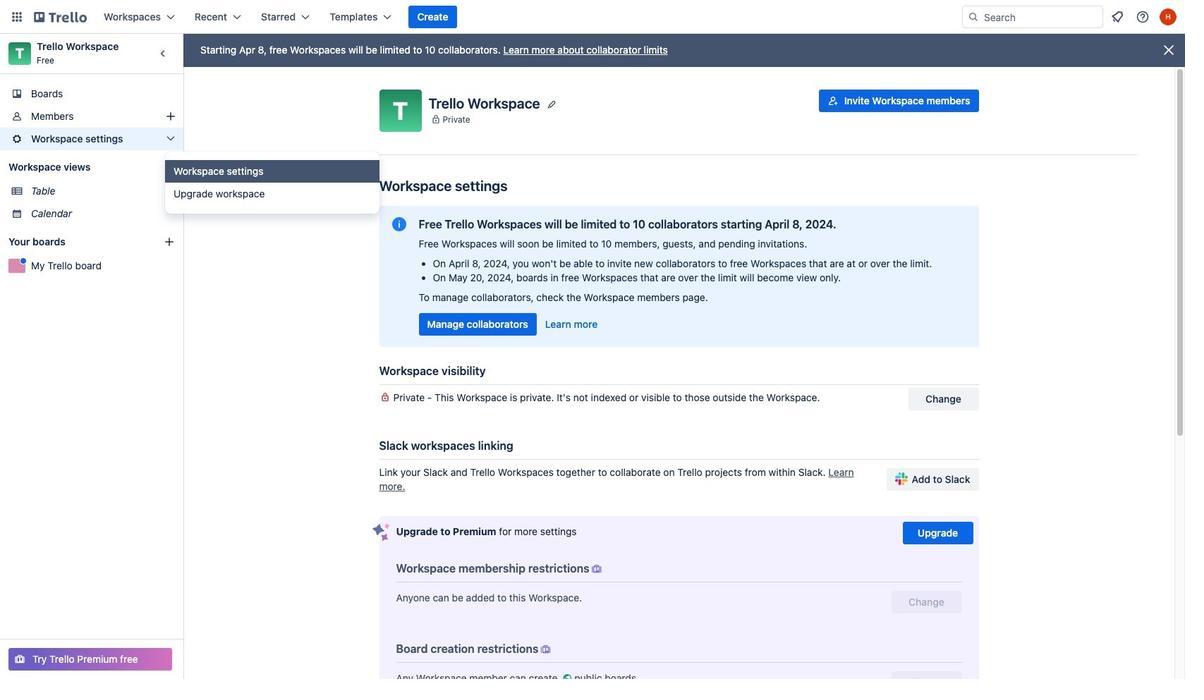 Task type: vqa. For each thing, say whether or not it's contained in the screenshot.
Due
no



Task type: describe. For each thing, give the bounding box(es) containing it.
0 notifications image
[[1109, 8, 1126, 25]]

your boards with 1 items element
[[8, 233, 142, 250]]

workspace navigation collapse icon image
[[154, 44, 174, 63]]

primary element
[[0, 0, 1185, 34]]



Task type: locate. For each thing, give the bounding box(es) containing it.
howard (howard38800628) image
[[1160, 8, 1177, 25]]

add board image
[[164, 236, 175, 248]]

back to home image
[[34, 6, 87, 28]]

1 vertical spatial sm image
[[560, 672, 574, 679]]

0 horizontal spatial sm image
[[539, 643, 553, 657]]

0 vertical spatial sm image
[[539, 643, 553, 657]]

Search field
[[979, 7, 1103, 27]]

search image
[[968, 11, 979, 23]]

open information menu image
[[1136, 10, 1150, 24]]

1 horizontal spatial sm image
[[560, 672, 574, 679]]

sm image
[[539, 643, 553, 657], [560, 672, 574, 679]]

sparkle image
[[372, 523, 390, 542]]

sm image
[[590, 562, 604, 576]]



